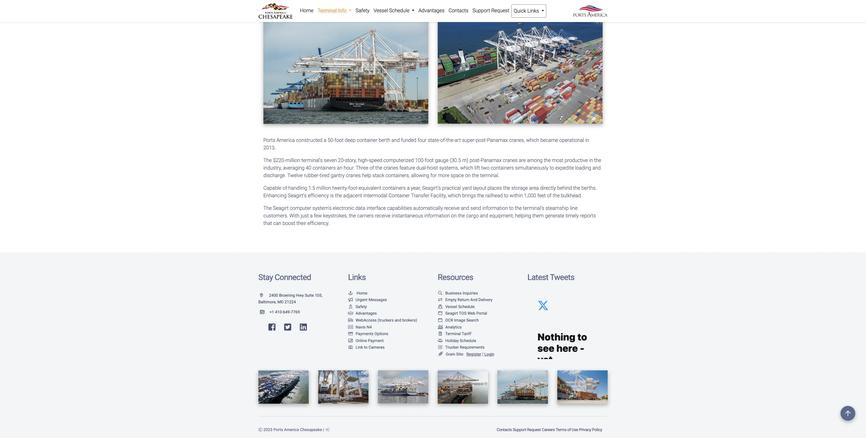 Task type: describe. For each thing, give the bounding box(es) containing it.
policy
[[593, 428, 603, 433]]

can
[[274, 220, 282, 226]]

latest
[[528, 273, 549, 282]]

the-
[[447, 137, 455, 143]]

which inside the $220-million terminal's seven 20-story, high-speed computerized 100-foot gauge (30.5 m) post-panamax cranes are among the most productive in the industry, averaging 40 containers an hour. three of the cranes feature dual-hoist systems, which lift two containers simultaneously to expedite loading and discharge. twelve rubber-tired gantry cranes help stack containers, allowing for more space on the terminal.
[[460, 165, 474, 171]]

million inside the capable of handling 1.5 million twenty-foot-equivalent containers a year, seagirt's practical yard layout places the storage area directly behind the berths. enhancing seagirt's efficiency is the adjacent intermodal container transfer facility, which brings the railhead to within 1,000 feet of the bulkhead.
[[317, 185, 331, 191]]

holiday schedule
[[446, 339, 477, 343]]

0 vertical spatial request
[[492, 8, 510, 14]]

railhead
[[486, 193, 503, 199]]

go to top image
[[841, 406, 856, 421]]

credit card front image
[[348, 339, 353, 343]]

the right the productive
[[595, 157, 602, 163]]

deep
[[345, 137, 356, 143]]

0 vertical spatial schedule
[[389, 8, 410, 14]]

schedule for "vessel schedule" link to the bottom
[[458, 304, 475, 309]]

and
[[471, 298, 478, 302]]

twelve
[[288, 173, 303, 179]]

rubber-
[[304, 173, 320, 179]]

of inside the $220-million terminal's seven 20-story, high-speed computerized 100-foot gauge (30.5 m) post-panamax cranes are among the most productive in the industry, averaging 40 containers an hour. three of the cranes feature dual-hoist systems, which lift two containers simultaneously to expedite loading and discharge. twelve rubber-tired gantry cranes help stack containers, allowing for more space on the terminal.
[[370, 165, 374, 171]]

reports
[[580, 213, 596, 219]]

helping
[[516, 213, 531, 219]]

list alt image
[[438, 346, 443, 350]]

help
[[362, 173, 372, 179]]

urgent messages link
[[348, 298, 387, 302]]

latest tweets
[[528, 273, 575, 282]]

1 vertical spatial information
[[425, 213, 450, 219]]

navis n4
[[356, 325, 372, 330]]

navis n4 link
[[348, 325, 372, 330]]

0 vertical spatial seagirt's
[[422, 185, 441, 191]]

grain site: register | login
[[446, 352, 495, 357]]

facility,
[[431, 193, 447, 199]]

efficiency
[[308, 193, 329, 199]]

login
[[485, 352, 495, 357]]

100-
[[415, 157, 425, 163]]

vessel inside "vessel schedule" link
[[374, 8, 388, 14]]

links inside quick links link
[[528, 8, 539, 14]]

bells image
[[438, 339, 443, 343]]

0 vertical spatial advantages
[[419, 8, 445, 14]]

quick
[[514, 8, 527, 14]]

urgent messages
[[356, 298, 387, 302]]

speed
[[369, 157, 383, 163]]

empty
[[446, 298, 457, 302]]

use
[[572, 428, 579, 433]]

terms of use link
[[556, 425, 579, 436]]

facebook square image
[[269, 324, 276, 332]]

21224
[[285, 300, 296, 305]]

0 vertical spatial |
[[483, 352, 484, 357]]

ship image
[[438, 305, 443, 309]]

equivalent
[[359, 185, 382, 191]]

funded
[[401, 137, 417, 143]]

yard
[[463, 185, 472, 191]]

0 horizontal spatial |
[[323, 428, 324, 433]]

contacts for contacts support request careers terms of use privacy policy
[[497, 428, 512, 433]]

post- inside the $220-million terminal's seven 20-story, high-speed computerized 100-foot gauge (30.5 m) post-panamax cranes are among the most productive in the industry, averaging 40 containers an hour. three of the cranes feature dual-hoist systems, which lift two containers simultaneously to expedite loading and discharge. twelve rubber-tired gantry cranes help stack containers, allowing for more space on the terminal.
[[470, 157, 481, 163]]

1 horizontal spatial vessel
[[446, 304, 458, 309]]

foot inside the $220-million terminal's seven 20-story, high-speed computerized 100-foot gauge (30.5 m) post-panamax cranes are among the most productive in the industry, averaging 40 containers an hour. three of the cranes feature dual-hoist systems, which lift two containers simultaneously to expedite loading and discharge. twelve rubber-tired gantry cranes help stack containers, allowing for more space on the terminal.
[[425, 157, 434, 163]]

anchor image
[[348, 291, 353, 296]]

stay
[[259, 273, 273, 282]]

1 seagirt terminal image from the left
[[264, 14, 429, 124]]

year,
[[411, 185, 421, 191]]

efficiency.
[[308, 220, 330, 226]]

the up the stack
[[376, 165, 383, 171]]

feature
[[400, 165, 415, 171]]

data
[[356, 205, 366, 211]]

delivery
[[479, 298, 493, 302]]

the up bulkhead.
[[574, 185, 581, 191]]

averaging
[[283, 165, 305, 171]]

20-
[[338, 157, 345, 163]]

camera image
[[348, 346, 353, 350]]

the right the places
[[503, 185, 510, 191]]

handling
[[289, 185, 307, 191]]

wheat image
[[438, 352, 444, 357]]

suite
[[305, 293, 314, 298]]

2 safety from the top
[[356, 304, 367, 309]]

privacy policy link
[[579, 425, 603, 436]]

intermodal
[[364, 193, 388, 199]]

them
[[533, 213, 544, 219]]

terminal's inside the seagirt computer system's electronic data interface capabilities automatically receive and send information to the terminal's steamship line customers. with just a few keystrokes, the carriers receive instantaneous information on the cargo and equipment, helping them generate timely reports that can boost their efficiency.
[[523, 205, 545, 211]]

seagirt tos web portal
[[446, 311, 487, 316]]

the for the $220-million terminal's seven 20-story, high-speed computerized 100-foot gauge (30.5 m) post-panamax cranes are among the most productive in the industry, averaging 40 containers an hour. three of the cranes feature dual-hoist systems, which lift two containers simultaneously to expedite loading and discharge. twelve rubber-tired gantry cranes help stack containers, allowing for more space on the terminal.
[[264, 157, 272, 163]]

places
[[488, 185, 502, 191]]

trucker
[[446, 345, 459, 350]]

0 horizontal spatial cranes
[[346, 173, 361, 179]]

productive
[[565, 157, 588, 163]]

quick links link
[[512, 4, 547, 18]]

home link for urgent messages link
[[348, 291, 368, 296]]

1 vertical spatial ports
[[274, 428, 283, 433]]

map marker alt image
[[260, 294, 268, 298]]

0 horizontal spatial advantages
[[356, 311, 377, 316]]

boost
[[283, 220, 295, 226]]

copyright image
[[259, 428, 263, 432]]

1 vertical spatial advantages link
[[348, 311, 377, 316]]

twitter square image
[[284, 324, 291, 332]]

enhancing
[[264, 193, 287, 199]]

brings
[[463, 193, 476, 199]]

inquiries
[[463, 291, 478, 296]]

analytics
[[446, 325, 462, 330]]

on inside the seagirt computer system's electronic data interface capabilities automatically receive and send information to the terminal's steamship line customers. with just a few keystrokes, the carriers receive instantaneous information on the cargo and equipment, helping them generate timely reports that can boost their efficiency.
[[451, 213, 457, 219]]

industry,
[[264, 165, 282, 171]]

behind
[[558, 185, 572, 191]]

to inside the capable of handling 1.5 million twenty-foot-equivalent containers a year, seagirt's practical yard layout places the storage area directly behind the berths. enhancing seagirt's efficiency is the adjacent intermodal container transfer facility, which brings the railhead to within 1,000 feet of the bulkhead.
[[504, 193, 509, 199]]

1 vertical spatial america
[[284, 428, 299, 433]]

the seagirt computer system's electronic data interface capabilities automatically receive and send information to the terminal's steamship line customers. with just a few keystrokes, the carriers receive instantaneous information on the cargo and equipment, helping them generate timely reports that can boost their efficiency.
[[264, 205, 596, 226]]

steamship
[[546, 205, 569, 211]]

line
[[570, 205, 578, 211]]

0 vertical spatial receive
[[444, 205, 460, 211]]

terminal.
[[480, 173, 500, 179]]

of left the use
[[568, 428, 571, 433]]

home link for terminal info link
[[298, 4, 316, 17]]

terminal for terminal info
[[318, 8, 337, 14]]

safety link for the bottom 'advantages' link
[[348, 304, 367, 309]]

0 vertical spatial contacts link
[[447, 4, 471, 17]]

feet
[[538, 193, 546, 199]]

analytics image
[[438, 326, 443, 330]]

browser image for ocr
[[438, 319, 443, 323]]

and inside ports america constructed a 50-foot deep container berth and funded four state-of-the-art super-post-panamax cranes, which became operational in 2013.
[[392, 137, 400, 143]]

bulkhead.
[[561, 193, 583, 199]]

and inside the $220-million terminal's seven 20-story, high-speed computerized 100-foot gauge (30.5 m) post-panamax cranes are among the most productive in the industry, averaging 40 containers an hour. three of the cranes feature dual-hoist systems, which lift two containers simultaneously to expedite loading and discharge. twelve rubber-tired gantry cranes help stack containers, allowing for more space on the terminal.
[[593, 165, 601, 171]]

to inside the $220-million terminal's seven 20-story, high-speed computerized 100-foot gauge (30.5 m) post-panamax cranes are among the most productive in the industry, averaging 40 containers an hour. three of the cranes feature dual-hoist systems, which lift two containers simultaneously to expedite loading and discharge. twelve rubber-tired gantry cranes help stack containers, allowing for more space on the terminal.
[[550, 165, 554, 171]]

1 safety from the top
[[356, 8, 370, 14]]

equipment,
[[490, 213, 514, 219]]

hoist
[[427, 165, 438, 171]]

and down the send
[[480, 213, 489, 219]]

dual-
[[417, 165, 427, 171]]

1 horizontal spatial cranes
[[384, 165, 399, 171]]

messages
[[369, 298, 387, 302]]

area
[[530, 185, 539, 191]]

payments options link
[[348, 332, 389, 336]]

cameras
[[369, 345, 385, 350]]

america inside ports america constructed a 50-foot deep container berth and funded four state-of-the-art super-post-panamax cranes, which became operational in 2013.
[[277, 137, 295, 143]]

and up cargo
[[461, 205, 470, 211]]

1 vertical spatial seagirt
[[446, 311, 458, 316]]

1 vertical spatial vessel schedule link
[[438, 304, 475, 309]]

n4
[[367, 325, 372, 330]]

container storage image
[[348, 326, 353, 330]]

in for operational
[[586, 137, 590, 143]]

user hard hat image
[[348, 305, 353, 309]]

site:
[[457, 352, 464, 357]]

grain
[[446, 352, 456, 357]]

0 vertical spatial support request link
[[471, 4, 512, 17]]

computer
[[290, 205, 311, 211]]

ocr image search
[[446, 318, 479, 323]]

410-
[[275, 310, 283, 315]]

vessel schedule inside "vessel schedule" link
[[374, 8, 411, 14]]

adjacent
[[343, 193, 362, 199]]

register link
[[465, 352, 481, 357]]

webaccess (truckers and brokers)
[[356, 318, 417, 323]]

0 vertical spatial home
[[300, 8, 314, 14]]

on inside the $220-million terminal's seven 20-story, high-speed computerized 100-foot gauge (30.5 m) post-panamax cranes are among the most productive in the industry, averaging 40 containers an hour. three of the cranes feature dual-hoist systems, which lift two containers simultaneously to expedite loading and discharge. twelve rubber-tired gantry cranes help stack containers, allowing for more space on the terminal.
[[465, 173, 471, 179]]

2 horizontal spatial containers
[[491, 165, 514, 171]]



Task type: vqa. For each thing, say whether or not it's contained in the screenshot.
Safety link associated with the bottom the Advantages 'link'
yes



Task type: locate. For each thing, give the bounding box(es) containing it.
containers up container
[[383, 185, 406, 191]]

tariff
[[462, 332, 472, 336]]

0 vertical spatial safety link
[[354, 4, 372, 17]]

million up efficiency
[[317, 185, 331, 191]]

0 horizontal spatial a
[[310, 213, 313, 219]]

the for the seagirt computer system's electronic data interface capabilities automatically receive and send information to the terminal's steamship line customers. with just a few keystrokes, the carriers receive instantaneous information on the cargo and equipment, helping them generate timely reports that can boost their efficiency.
[[264, 205, 272, 211]]

capabilities
[[387, 205, 412, 211]]

info
[[338, 8, 347, 14]]

0 vertical spatial ports
[[264, 137, 275, 143]]

request left quick
[[492, 8, 510, 14]]

browser image inside 'seagirt tos web portal' link
[[438, 312, 443, 316]]

operational
[[560, 137, 584, 143]]

0 vertical spatial safety
[[356, 8, 370, 14]]

foot up hoist
[[425, 157, 434, 163]]

post- up lift
[[470, 157, 481, 163]]

browser image for seagirt
[[438, 312, 443, 316]]

0 vertical spatial advantages link
[[417, 4, 447, 17]]

with
[[290, 213, 300, 219]]

web
[[468, 311, 476, 316]]

1 vertical spatial terminal
[[446, 332, 461, 336]]

ports
[[264, 137, 275, 143], [274, 428, 283, 433]]

foot inside ports america constructed a 50-foot deep container berth and funded four state-of-the-art super-post-panamax cranes, which became operational in 2013.
[[335, 137, 344, 143]]

panamax inside the $220-million terminal's seven 20-story, high-speed computerized 100-foot gauge (30.5 m) post-panamax cranes are among the most productive in the industry, averaging 40 containers an hour. three of the cranes feature dual-hoist systems, which lift two containers simultaneously to expedite loading and discharge. twelve rubber-tired gantry cranes help stack containers, allowing for more space on the terminal.
[[481, 157, 502, 163]]

1 vertical spatial receive
[[375, 213, 391, 219]]

0 vertical spatial million
[[286, 157, 300, 163]]

which down practical
[[448, 193, 461, 199]]

the down layout
[[477, 193, 484, 199]]

generate
[[545, 213, 565, 219]]

a left year, at top
[[407, 185, 410, 191]]

the down directly
[[553, 193, 560, 199]]

1 horizontal spatial links
[[528, 8, 539, 14]]

1 vertical spatial browser image
[[438, 319, 443, 323]]

ports right 2023
[[274, 428, 283, 433]]

1 vertical spatial support
[[513, 428, 527, 433]]

2013.
[[264, 145, 276, 151]]

of down speed
[[370, 165, 374, 171]]

terminal info link
[[316, 4, 354, 17]]

hand receiving image
[[348, 312, 353, 316]]

automatically
[[414, 205, 443, 211]]

1 horizontal spatial home link
[[348, 291, 368, 296]]

0 vertical spatial panamax
[[487, 137, 508, 143]]

1 vertical spatial safety link
[[348, 304, 367, 309]]

1 horizontal spatial seagirt
[[446, 311, 458, 316]]

2 vertical spatial which
[[448, 193, 461, 199]]

in inside ports america constructed a 50-foot deep container berth and funded four state-of-the-art super-post-panamax cranes, which became operational in 2013.
[[586, 137, 590, 143]]

a inside ports america constructed a 50-foot deep container berth and funded four state-of-the-art super-post-panamax cranes, which became operational in 2013.
[[324, 137, 327, 143]]

contacts for contacts
[[449, 8, 469, 14]]

of-
[[441, 137, 447, 143]]

1 vertical spatial safety
[[356, 304, 367, 309]]

of up enhancing
[[283, 185, 287, 191]]

home left terminal info
[[300, 8, 314, 14]]

the down data
[[349, 213, 356, 219]]

chesapeake
[[300, 428, 322, 433]]

cranes up "containers,"
[[384, 165, 399, 171]]

exchange image
[[438, 298, 443, 302]]

ports up 2013.
[[264, 137, 275, 143]]

terminal's inside the $220-million terminal's seven 20-story, high-speed computerized 100-foot gauge (30.5 m) post-panamax cranes are among the most productive in the industry, averaging 40 containers an hour. three of the cranes feature dual-hoist systems, which lift two containers simultaneously to expedite loading and discharge. twelve rubber-tired gantry cranes help stack containers, allowing for more space on the terminal.
[[302, 157, 323, 163]]

1 browser image from the top
[[438, 312, 443, 316]]

0 horizontal spatial home link
[[298, 4, 316, 17]]

request left careers
[[527, 428, 541, 433]]

1 horizontal spatial seagirt terminal image
[[438, 14, 603, 124]]

empty return and delivery link
[[438, 298, 493, 302]]

the up industry, on the top left of page
[[264, 157, 272, 163]]

safety link
[[354, 4, 372, 17], [348, 304, 367, 309]]

seagirt inside the seagirt computer system's electronic data interface capabilities automatically receive and send information to the terminal's steamship line customers. with just a few keystrokes, the carriers receive instantaneous information on the cargo and equipment, helping them generate timely reports that can boost their efficiency.
[[273, 205, 289, 211]]

to up the equipment,
[[510, 205, 514, 211]]

ports inside ports america constructed a 50-foot deep container berth and funded four state-of-the-art super-post-panamax cranes, which became operational in 2013.
[[264, 137, 275, 143]]

panamax left cranes,
[[487, 137, 508, 143]]

1 vertical spatial home
[[357, 291, 368, 296]]

in inside the $220-million terminal's seven 20-story, high-speed computerized 100-foot gauge (30.5 m) post-panamax cranes are among the most productive in the industry, averaging 40 containers an hour. three of the cranes feature dual-hoist systems, which lift two containers simultaneously to expedite loading and discharge. twelve rubber-tired gantry cranes help stack containers, allowing for more space on the terminal.
[[589, 157, 593, 163]]

allowing
[[411, 173, 430, 179]]

0 horizontal spatial seagirt terminal image
[[264, 14, 429, 124]]

tab panel
[[259, 0, 608, 227]]

0 vertical spatial terminal
[[318, 8, 337, 14]]

million up averaging
[[286, 157, 300, 163]]

the left most
[[544, 157, 551, 163]]

home up "urgent"
[[357, 291, 368, 296]]

1 vertical spatial which
[[460, 165, 474, 171]]

$220-
[[273, 157, 286, 163]]

advantages
[[419, 8, 445, 14], [356, 311, 377, 316]]

file invoice image
[[438, 332, 443, 336]]

in up loading
[[589, 157, 593, 163]]

m)
[[463, 157, 469, 163]]

1 vertical spatial seagirt's
[[288, 193, 307, 199]]

1 horizontal spatial vessel schedule link
[[438, 304, 475, 309]]

receive down facility,
[[444, 205, 460, 211]]

0 horizontal spatial vessel
[[374, 8, 388, 14]]

links right quick
[[528, 8, 539, 14]]

search image
[[438, 291, 443, 296]]

0 horizontal spatial receive
[[375, 213, 391, 219]]

containers up tired
[[313, 165, 336, 171]]

link to cameras link
[[348, 345, 385, 350]]

0 vertical spatial home link
[[298, 4, 316, 17]]

cranes left are
[[503, 157, 518, 163]]

1 horizontal spatial request
[[527, 428, 541, 433]]

credit card image
[[348, 332, 353, 336]]

1 horizontal spatial terminal
[[446, 332, 461, 336]]

1 vertical spatial support request link
[[513, 425, 542, 436]]

0 vertical spatial information
[[483, 205, 508, 211]]

within
[[510, 193, 523, 199]]

2 horizontal spatial cranes
[[503, 157, 518, 163]]

browser image
[[438, 312, 443, 316], [438, 319, 443, 323]]

1 horizontal spatial contacts link
[[497, 425, 513, 436]]

0 vertical spatial vessel schedule
[[374, 8, 411, 14]]

0 horizontal spatial million
[[286, 157, 300, 163]]

the
[[544, 157, 551, 163], [595, 157, 602, 163], [376, 165, 383, 171], [472, 173, 479, 179], [503, 185, 510, 191], [574, 185, 581, 191], [335, 193, 342, 199], [477, 193, 484, 199], [553, 193, 560, 199], [515, 205, 522, 211], [349, 213, 356, 219], [458, 213, 465, 219]]

1 vertical spatial terminal's
[[523, 205, 545, 211]]

in right 'operational'
[[586, 137, 590, 143]]

the down lift
[[472, 173, 479, 179]]

just
[[301, 213, 309, 219]]

0 horizontal spatial contacts
[[449, 8, 469, 14]]

simultaneously
[[515, 165, 549, 171]]

1 vertical spatial a
[[407, 185, 410, 191]]

1 horizontal spatial foot
[[425, 157, 434, 163]]

brokers)
[[403, 318, 417, 323]]

online
[[356, 339, 367, 343]]

0 vertical spatial cranes
[[503, 157, 518, 163]]

webaccess (truckers and brokers) link
[[348, 318, 417, 323]]

safety right info
[[356, 8, 370, 14]]

a left 50-
[[324, 137, 327, 143]]

home link up "urgent"
[[348, 291, 368, 296]]

constructed
[[296, 137, 323, 143]]

1 vertical spatial |
[[323, 428, 324, 433]]

information up the equipment,
[[483, 205, 508, 211]]

seagirt's up facility,
[[422, 185, 441, 191]]

to right 'link'
[[364, 345, 368, 350]]

0 horizontal spatial information
[[425, 213, 450, 219]]

and right berth
[[392, 137, 400, 143]]

ocr image search link
[[438, 318, 479, 323]]

browser image down ship icon
[[438, 312, 443, 316]]

seagirt up customers.
[[273, 205, 289, 211]]

on
[[465, 173, 471, 179], [451, 213, 457, 219]]

story,
[[345, 157, 357, 163]]

terminal's up the them
[[523, 205, 545, 211]]

and left brokers)
[[395, 318, 402, 323]]

terminal for terminal tariff
[[446, 332, 461, 336]]

0 vertical spatial america
[[277, 137, 295, 143]]

1 vertical spatial panamax
[[481, 157, 502, 163]]

| left sign in image at the left bottom
[[323, 428, 324, 433]]

|
[[483, 352, 484, 357], [323, 428, 324, 433]]

which inside the capable of handling 1.5 million twenty-foot-equivalent containers a year, seagirt's practical yard layout places the storage area directly behind the berths. enhancing seagirt's efficiency is the adjacent intermodal container transfer facility, which brings the railhead to within 1,000 feet of the bulkhead.
[[448, 193, 461, 199]]

directly
[[540, 185, 556, 191]]

0 horizontal spatial containers
[[313, 165, 336, 171]]

2 horizontal spatial a
[[407, 185, 410, 191]]

urgent
[[356, 298, 368, 302]]

vessel
[[374, 8, 388, 14], [446, 304, 458, 309]]

2 vertical spatial schedule
[[460, 339, 477, 343]]

0 horizontal spatial seagirt
[[273, 205, 289, 211]]

the right is
[[335, 193, 342, 199]]

tos
[[459, 311, 467, 316]]

in for productive
[[589, 157, 593, 163]]

1 horizontal spatial a
[[324, 137, 327, 143]]

three
[[356, 165, 369, 171]]

a inside the seagirt computer system's electronic data interface capabilities automatically receive and send information to the terminal's steamship line customers. with just a few keystrokes, the carriers receive instantaneous information on the cargo and equipment, helping them generate timely reports that can boost their efficiency.
[[310, 213, 313, 219]]

which inside ports america constructed a 50-foot deep container berth and funded four state-of-the-art super-post-panamax cranes, which became operational in 2013.
[[527, 137, 540, 143]]

0 horizontal spatial contacts link
[[447, 4, 471, 17]]

art
[[455, 137, 461, 143]]

1 horizontal spatial containers
[[383, 185, 406, 191]]

home link left terminal info
[[298, 4, 316, 17]]

the inside the seagirt computer system's electronic data interface capabilities automatically receive and send information to the terminal's steamship line customers. with just a few keystrokes, the carriers receive instantaneous information on the cargo and equipment, helping them generate timely reports that can boost their efficiency.
[[264, 205, 272, 211]]

schedule for holiday schedule "link"
[[460, 339, 477, 343]]

the $220-million terminal's seven 20-story, high-speed computerized 100-foot gauge (30.5 m) post-panamax cranes are among the most productive in the industry, averaging 40 containers an hour. three of the cranes feature dual-hoist systems, which lift two containers simultaneously to expedite loading and discharge. twelve rubber-tired gantry cranes help stack containers, allowing for more space on the terminal.
[[264, 157, 602, 179]]

0 vertical spatial which
[[527, 137, 540, 143]]

post- right art
[[476, 137, 487, 143]]

0 horizontal spatial terminal's
[[302, 157, 323, 163]]

practical
[[442, 185, 461, 191]]

0 vertical spatial seagirt
[[273, 205, 289, 211]]

of down directly
[[547, 193, 552, 199]]

which right cranes,
[[527, 137, 540, 143]]

0 vertical spatial support
[[473, 8, 490, 14]]

0 horizontal spatial request
[[492, 8, 510, 14]]

2 seagirt terminal image from the left
[[438, 14, 603, 124]]

seagirt's
[[422, 185, 441, 191], [288, 193, 307, 199]]

bullhorn image
[[348, 298, 353, 302]]

0 horizontal spatial support request link
[[471, 4, 512, 17]]

gantry
[[331, 173, 345, 179]]

transfer
[[411, 193, 430, 199]]

1 horizontal spatial contacts
[[497, 428, 512, 433]]

high-
[[358, 157, 369, 163]]

four
[[418, 137, 427, 143]]

panamax inside ports america constructed a 50-foot deep container berth and funded four state-of-the-art super-post-panamax cranes, which became operational in 2013.
[[487, 137, 508, 143]]

a inside the capable of handling 1.5 million twenty-foot-equivalent containers a year, seagirt's practical yard layout places the storage area directly behind the berths. enhancing seagirt's efficiency is the adjacent intermodal container transfer facility, which brings the railhead to within 1,000 feet of the bulkhead.
[[407, 185, 410, 191]]

support
[[473, 8, 490, 14], [513, 428, 527, 433]]

1 horizontal spatial support
[[513, 428, 527, 433]]

cranes down hour.
[[346, 173, 361, 179]]

support request link left careers
[[513, 425, 542, 436]]

0 horizontal spatial seagirt's
[[288, 193, 307, 199]]

0 horizontal spatial foot
[[335, 137, 344, 143]]

on left cargo
[[451, 213, 457, 219]]

instantaneous
[[392, 213, 423, 219]]

0 vertical spatial in
[[586, 137, 590, 143]]

containers inside the capable of handling 1.5 million twenty-foot-equivalent containers a year, seagirt's practical yard layout places the storage area directly behind the berths. enhancing seagirt's efficiency is the adjacent intermodal container transfer facility, which brings the railhead to within 1,000 feet of the bulkhead.
[[383, 185, 406, 191]]

panamax up two
[[481, 157, 502, 163]]

7769
[[291, 310, 300, 315]]

1 vertical spatial home link
[[348, 291, 368, 296]]

containers,
[[386, 173, 410, 179]]

tab panel containing ports america constructed a 50-foot deep container berth and funded four state-of-the-art super-post-panamax cranes, which became operational in 2013.
[[259, 0, 608, 227]]

browser image up analytics icon
[[438, 319, 443, 323]]

navis
[[356, 325, 366, 330]]

seagirt's down handling
[[288, 193, 307, 199]]

1 vertical spatial schedule
[[458, 304, 475, 309]]

containers up terminal.
[[491, 165, 514, 171]]

0 vertical spatial vessel
[[374, 8, 388, 14]]

1 the from the top
[[264, 157, 272, 163]]

0 vertical spatial terminal's
[[302, 157, 323, 163]]

container
[[357, 137, 378, 143]]

links up anchor image
[[348, 273, 366, 282]]

support request link left quick
[[471, 4, 512, 17]]

0 horizontal spatial terminal
[[318, 8, 337, 14]]

1 horizontal spatial million
[[317, 185, 331, 191]]

phone office image
[[260, 310, 270, 314]]

information down automatically
[[425, 213, 450, 219]]

home link
[[298, 4, 316, 17], [348, 291, 368, 296]]

safety link for "vessel schedule" link to the left
[[354, 4, 372, 17]]

1 vertical spatial links
[[348, 273, 366, 282]]

1 horizontal spatial vessel schedule
[[446, 304, 475, 309]]

2400 broening hwy suite 105, baltimore, md 21224 link
[[259, 293, 323, 305]]

browser image inside ocr image search link
[[438, 319, 443, 323]]

the up customers.
[[264, 205, 272, 211]]

in
[[586, 137, 590, 143], [589, 157, 593, 163]]

online payment
[[356, 339, 384, 343]]

portal
[[477, 311, 487, 316]]

safety
[[356, 8, 370, 14], [356, 304, 367, 309]]

to left "within"
[[504, 193, 509, 199]]

and
[[392, 137, 400, 143], [593, 165, 601, 171], [461, 205, 470, 211], [480, 213, 489, 219], [395, 318, 402, 323]]

truck container image
[[348, 319, 353, 323]]

foot left deep
[[335, 137, 344, 143]]

payment
[[368, 339, 384, 343]]

0 horizontal spatial links
[[348, 273, 366, 282]]

send
[[471, 205, 481, 211]]

on right space
[[465, 173, 471, 179]]

seagirt terminal image
[[264, 14, 429, 124], [438, 14, 603, 124]]

+1 410-649-7769 link
[[259, 310, 300, 315]]

register
[[467, 352, 481, 357]]

america up $220-
[[277, 137, 295, 143]]

safety down "urgent"
[[356, 304, 367, 309]]

2 vertical spatial a
[[310, 213, 313, 219]]

to down most
[[550, 165, 554, 171]]

2 the from the top
[[264, 205, 272, 211]]

sign in image
[[325, 428, 329, 432]]

1 vertical spatial vessel
[[446, 304, 458, 309]]

the left cargo
[[458, 213, 465, 219]]

0 horizontal spatial home
[[300, 8, 314, 14]]

stack
[[373, 173, 385, 179]]

safety link down "urgent"
[[348, 304, 367, 309]]

request
[[492, 8, 510, 14], [527, 428, 541, 433]]

1 horizontal spatial terminal's
[[523, 205, 545, 211]]

the inside the $220-million terminal's seven 20-story, high-speed computerized 100-foot gauge (30.5 m) post-panamax cranes are among the most productive in the industry, averaging 40 containers an hour. three of the cranes feature dual-hoist systems, which lift two containers simultaneously to expedite loading and discharge. twelve rubber-tired gantry cranes help stack containers, allowing for more space on the terminal.
[[264, 157, 272, 163]]

the up helping
[[515, 205, 522, 211]]

1 horizontal spatial home
[[357, 291, 368, 296]]

649-
[[283, 310, 291, 315]]

0 horizontal spatial support
[[473, 8, 490, 14]]

million inside the $220-million terminal's seven 20-story, high-speed computerized 100-foot gauge (30.5 m) post-panamax cranes are among the most productive in the industry, averaging 40 containers an hour. three of the cranes feature dual-hoist systems, which lift two containers simultaneously to expedite loading and discharge. twelve rubber-tired gantry cranes help stack containers, allowing for more space on the terminal.
[[286, 157, 300, 163]]

2 browser image from the top
[[438, 319, 443, 323]]

1 vertical spatial post-
[[470, 157, 481, 163]]

a left few
[[310, 213, 313, 219]]

return
[[458, 298, 470, 302]]

safety link right info
[[354, 4, 372, 17]]

seagirt up ocr
[[446, 311, 458, 316]]

home
[[300, 8, 314, 14], [357, 291, 368, 296]]

empty return and delivery
[[446, 298, 493, 302]]

and right loading
[[593, 165, 601, 171]]

0 vertical spatial post-
[[476, 137, 487, 143]]

post- inside ports america constructed a 50-foot deep container berth and funded four state-of-the-art super-post-panamax cranes, which became operational in 2013.
[[476, 137, 487, 143]]

1 vertical spatial the
[[264, 205, 272, 211]]

a
[[324, 137, 327, 143], [407, 185, 410, 191], [310, 213, 313, 219]]

an
[[337, 165, 343, 171]]

interface
[[367, 205, 386, 211]]

receive down interface
[[375, 213, 391, 219]]

(30.5
[[450, 157, 461, 163]]

1 vertical spatial on
[[451, 213, 457, 219]]

state-
[[428, 137, 441, 143]]

million
[[286, 157, 300, 163], [317, 185, 331, 191]]

0 horizontal spatial vessel schedule link
[[372, 4, 417, 17]]

terminal left info
[[318, 8, 337, 14]]

0 horizontal spatial vessel schedule
[[374, 8, 411, 14]]

terminal down analytics
[[446, 332, 461, 336]]

which down the 'm)'
[[460, 165, 474, 171]]

connected
[[275, 273, 311, 282]]

that
[[264, 220, 272, 226]]

1 vertical spatial contacts link
[[497, 425, 513, 436]]

america left chesapeake
[[284, 428, 299, 433]]

to inside the seagirt computer system's electronic data interface capabilities automatically receive and send information to the terminal's steamship line customers. with just a few keystrokes, the carriers receive instantaneous information on the cargo and equipment, helping them generate timely reports that can boost their efficiency.
[[510, 205, 514, 211]]

1 horizontal spatial advantages link
[[417, 4, 447, 17]]

1 vertical spatial request
[[527, 428, 541, 433]]

| left login
[[483, 352, 484, 357]]

schedule
[[389, 8, 410, 14], [458, 304, 475, 309], [460, 339, 477, 343]]

system's
[[313, 205, 332, 211]]

super-
[[462, 137, 476, 143]]

linkedin image
[[300, 324, 307, 332]]

0 vertical spatial on
[[465, 173, 471, 179]]

terminal's up 40 at the left
[[302, 157, 323, 163]]



